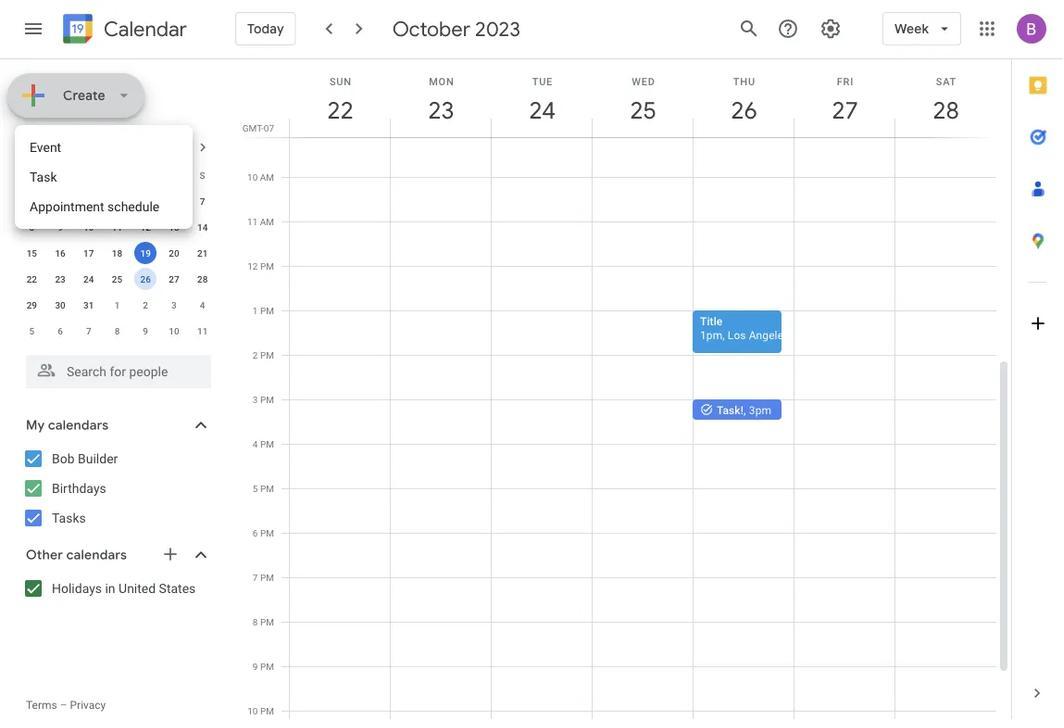 Task type: locate. For each thing, give the bounding box(es) containing it.
tasks
[[52, 510, 86, 526]]

0 vertical spatial 7
[[200, 196, 205, 207]]

1 horizontal spatial s
[[200, 170, 205, 181]]

1 vertical spatial 25
[[112, 273, 122, 285]]

26 inside column header
[[730, 95, 757, 126]]

1 horizontal spatial 23
[[427, 95, 454, 126]]

22 inside october 2023 'grid'
[[27, 273, 37, 285]]

1 pm from the top
[[260, 260, 274, 272]]

pm for 7 pm
[[260, 572, 274, 583]]

7
[[200, 196, 205, 207], [86, 325, 91, 336], [253, 572, 258, 583]]

26 down thu
[[730, 95, 757, 126]]

pm for 4 pm
[[260, 438, 274, 450]]

0 horizontal spatial 11
[[112, 222, 122, 233]]

1 vertical spatial 24
[[83, 273, 94, 285]]

2 vertical spatial 4
[[253, 438, 258, 450]]

october up mon in the top left of the page
[[393, 16, 471, 42]]

row down 25 element
[[18, 292, 217, 318]]

1 horizontal spatial october 2023
[[393, 16, 521, 42]]

row group
[[18, 188, 217, 344]]

am up 12 pm
[[260, 216, 274, 227]]

1 horizontal spatial 11
[[197, 325, 208, 336]]

1 vertical spatial 23
[[55, 273, 66, 285]]

1 down task
[[29, 196, 34, 207]]

0 horizontal spatial s
[[29, 170, 35, 181]]

task
[[30, 169, 57, 184]]

row group containing 1
[[18, 188, 217, 344]]

28 down 21
[[197, 273, 208, 285]]

s up 14
[[200, 170, 205, 181]]

1pm
[[701, 329, 723, 342]]

31 element
[[78, 294, 100, 316]]

0 horizontal spatial october 2023
[[26, 139, 113, 156]]

0 vertical spatial 8
[[29, 222, 34, 233]]

october 2023 grid
[[18, 162, 217, 344]]

23
[[427, 95, 454, 126], [55, 273, 66, 285]]

event
[[30, 139, 61, 155]]

1 vertical spatial october
[[26, 139, 79, 156]]

1 horizontal spatial 6
[[253, 527, 258, 538]]

november 3 element
[[163, 294, 185, 316]]

4 up 11 'element' on the top
[[115, 196, 120, 207]]

4 row from the top
[[18, 240, 217, 266]]

1
[[29, 196, 34, 207], [115, 299, 120, 310], [253, 305, 258, 316]]

25 down 18
[[112, 273, 122, 285]]

november 2 element
[[135, 294, 157, 316]]

2 vertical spatial 5
[[253, 483, 258, 494]]

pm down 6 pm
[[260, 572, 274, 583]]

–
[[60, 699, 67, 712]]

21 element
[[192, 242, 214, 264]]

28 inside 28 column header
[[932, 95, 959, 126]]

2 horizontal spatial 1
[[253, 305, 258, 316]]

8 up 9 pm
[[253, 616, 258, 627]]

5 inside grid
[[253, 483, 258, 494]]

1 vertical spatial 4
[[200, 299, 205, 310]]

5 up 6 pm
[[253, 483, 258, 494]]

1 horizontal spatial 12
[[248, 260, 258, 272]]

pm up 1 pm
[[260, 260, 274, 272]]

1 horizontal spatial 2023
[[476, 16, 521, 42]]

28
[[932, 95, 959, 126], [197, 273, 208, 285]]

4 up november 11 'element'
[[200, 299, 205, 310]]

8 inside grid
[[253, 616, 258, 627]]

1 vertical spatial 26
[[140, 273, 151, 285]]

24
[[528, 95, 555, 126], [83, 273, 94, 285]]

pm up 4 pm in the left of the page
[[260, 394, 274, 405]]

0 horizontal spatial 27
[[169, 273, 179, 285]]

27 element
[[163, 268, 185, 290]]

am for 11 am
[[260, 216, 274, 227]]

0 vertical spatial 12
[[140, 222, 151, 233]]

9 down november 2 element
[[143, 325, 148, 336]]

1 horizontal spatial 25
[[629, 95, 656, 126]]

8 up 15 element
[[29, 222, 34, 233]]

2 for november 2 element
[[143, 299, 148, 310]]

am
[[260, 127, 274, 138], [260, 171, 274, 183], [260, 216, 274, 227]]

row containing s
[[18, 162, 217, 188]]

27 link
[[824, 89, 867, 132]]

10
[[247, 171, 258, 183], [83, 222, 94, 233], [169, 325, 179, 336], [248, 705, 258, 716]]

0 horizontal spatial 4
[[115, 196, 120, 207]]

privacy link
[[70, 699, 106, 712]]

25 column header
[[592, 59, 694, 137]]

sat
[[937, 76, 957, 87]]

create button
[[7, 73, 144, 118]]

0 vertical spatial october 2023
[[393, 16, 521, 42]]

, left '3pm'
[[744, 404, 747, 417]]

6
[[58, 325, 63, 336], [253, 527, 258, 538]]

0 horizontal spatial ,
[[723, 329, 725, 342]]

row up 18 element
[[18, 214, 217, 240]]

s left "m"
[[29, 170, 35, 181]]

25 inside 25 element
[[112, 273, 122, 285]]

tab list
[[1013, 59, 1064, 667]]

26 down 19 at left
[[140, 273, 151, 285]]

schedule
[[107, 199, 159, 214]]

9 left 07
[[253, 127, 258, 138]]

october 2023 up "m"
[[26, 139, 113, 156]]

25
[[629, 95, 656, 126], [112, 273, 122, 285]]

pm down 9 pm
[[260, 705, 274, 716]]

0 vertical spatial am
[[260, 127, 274, 138]]

am down the 9 am
[[260, 171, 274, 183]]

28 inside 28 element
[[197, 273, 208, 285]]

5 for november 5 "element" on the top left
[[29, 325, 34, 336]]

fri
[[838, 76, 855, 87]]

row containing 22
[[18, 266, 217, 292]]

1 vertical spatial 22
[[27, 273, 37, 285]]

0 vertical spatial 6
[[58, 325, 63, 336]]

1 horizontal spatial 22
[[326, 95, 353, 126]]

1 vertical spatial 28
[[197, 273, 208, 285]]

0 horizontal spatial 5
[[29, 325, 34, 336]]

20
[[169, 247, 179, 259]]

Search for people text field
[[37, 355, 200, 388]]

am for 10 am
[[260, 171, 274, 183]]

5 up 12 element
[[143, 196, 148, 207]]

2 horizontal spatial 2
[[253, 349, 258, 361]]

1 horizontal spatial 28
[[932, 95, 959, 126]]

17 element
[[78, 242, 100, 264]]

9
[[253, 127, 258, 138], [58, 222, 63, 233], [143, 325, 148, 336], [253, 661, 258, 672]]

28 link
[[925, 89, 968, 132]]

1 vertical spatial 12
[[248, 260, 258, 272]]

2 horizontal spatial 8
[[253, 616, 258, 627]]

11 down 10 am at the left of the page
[[247, 216, 258, 227]]

2 horizontal spatial 3
[[253, 394, 258, 405]]

1 horizontal spatial 5
[[143, 196, 148, 207]]

pm
[[260, 260, 274, 272], [260, 305, 274, 316], [260, 349, 274, 361], [260, 394, 274, 405], [260, 438, 274, 450], [260, 483, 274, 494], [260, 527, 274, 538], [260, 572, 274, 583], [260, 616, 274, 627], [260, 661, 274, 672], [260, 705, 274, 716]]

2 am from the top
[[260, 171, 274, 183]]

23 column header
[[390, 59, 492, 137]]

pm down 8 pm
[[260, 661, 274, 672]]

1 vertical spatial 27
[[169, 273, 179, 285]]

2 vertical spatial 3
[[253, 394, 258, 405]]

7 pm
[[253, 572, 274, 583]]

7 up 8 pm
[[253, 572, 258, 583]]

main drawer image
[[22, 18, 44, 40]]

2 row from the top
[[18, 188, 217, 214]]

1 for 1 pm
[[253, 305, 258, 316]]

27
[[831, 95, 858, 126], [169, 273, 179, 285]]

0 horizontal spatial 26
[[140, 273, 151, 285]]

11 pm from the top
[[260, 705, 274, 716]]

9 am
[[253, 127, 274, 138]]

0 vertical spatial 26
[[730, 95, 757, 126]]

, left los
[[723, 329, 725, 342]]

11 element
[[106, 216, 128, 238]]

1 vertical spatial ,
[[744, 404, 747, 417]]

9 for 9 am
[[253, 127, 258, 138]]

0 vertical spatial 3
[[86, 196, 91, 207]]

28 down sat
[[932, 95, 959, 126]]

12 for 12 pm
[[248, 260, 258, 272]]

1 vertical spatial 5
[[29, 325, 34, 336]]

1 pm
[[253, 305, 274, 316]]

12 element
[[135, 216, 157, 238]]

2 vertical spatial am
[[260, 216, 274, 227]]

27 column header
[[794, 59, 896, 137]]

0 vertical spatial 4
[[115, 196, 120, 207]]

1 horizontal spatial 26
[[730, 95, 757, 126]]

8 down november 1 element
[[115, 325, 120, 336]]

2
[[58, 196, 63, 207], [143, 299, 148, 310], [253, 349, 258, 361]]

19
[[140, 247, 151, 259]]

calendars inside other calendars dropdown button
[[66, 547, 127, 564]]

3 inside grid
[[253, 394, 258, 405]]

8 pm from the top
[[260, 572, 274, 583]]

1 horizontal spatial 24
[[528, 95, 555, 126]]

1 s from the left
[[29, 170, 35, 181]]

18
[[112, 247, 122, 259]]

12 down schedule
[[140, 222, 151, 233]]

24 down tue
[[528, 95, 555, 126]]

26 link
[[723, 89, 766, 132]]

pm for 1 pm
[[260, 305, 274, 316]]

5 pm from the top
[[260, 438, 274, 450]]

6 pm from the top
[[260, 483, 274, 494]]

4 for 4 pm
[[253, 438, 258, 450]]

pm up 2 pm
[[260, 305, 274, 316]]

10 up "11 am" in the top left of the page
[[247, 171, 258, 183]]

pm up 5 pm
[[260, 438, 274, 450]]

11 down the november 4 element
[[197, 325, 208, 336]]

28 element
[[192, 268, 214, 290]]

pm up 6 pm
[[260, 483, 274, 494]]

26 column header
[[693, 59, 795, 137]]

11 am
[[247, 216, 274, 227]]

17
[[83, 247, 94, 259]]

10 down november 3 element
[[169, 325, 179, 336]]

2 down 1 pm
[[253, 349, 258, 361]]

calendars up in
[[66, 547, 127, 564]]

12 inside 12 element
[[140, 222, 151, 233]]

9 pm from the top
[[260, 616, 274, 627]]

1 vertical spatial 2
[[143, 299, 148, 310]]

1 vertical spatial 7
[[86, 325, 91, 336]]

1 horizontal spatial 1
[[115, 299, 120, 310]]

25 down wed
[[629, 95, 656, 126]]

26 cell
[[131, 266, 160, 292]]

row
[[18, 162, 217, 188], [18, 188, 217, 214], [18, 214, 217, 240], [18, 240, 217, 266], [18, 266, 217, 292], [18, 292, 217, 318], [18, 318, 217, 344]]

1 horizontal spatial 8
[[115, 325, 120, 336]]

row down november 1 element
[[18, 318, 217, 344]]

row up 11 'element' on the top
[[18, 188, 217, 214]]

3 up 10 element
[[86, 196, 91, 207]]

3pm
[[750, 404, 772, 417]]

1 horizontal spatial 3
[[172, 299, 177, 310]]

6 row from the top
[[18, 292, 217, 318]]

0 vertical spatial 2
[[58, 196, 63, 207]]

pm down 7 pm
[[260, 616, 274, 627]]

3 pm from the top
[[260, 349, 274, 361]]

0 horizontal spatial 23
[[55, 273, 66, 285]]

november 5 element
[[21, 320, 43, 342]]

october 2023 up mon in the top left of the page
[[393, 16, 521, 42]]

am for 9 am
[[260, 127, 274, 138]]

0 horizontal spatial 12
[[140, 222, 151, 233]]

1 row from the top
[[18, 162, 217, 188]]

24 inside october 2023 'grid'
[[83, 273, 94, 285]]

2 vertical spatial 2
[[253, 349, 258, 361]]

row containing 29
[[18, 292, 217, 318]]

other
[[26, 547, 63, 564]]

2 horizontal spatial 11
[[247, 216, 258, 227]]

12 down "11 am" in the top left of the page
[[248, 260, 258, 272]]

29
[[27, 299, 37, 310]]

other calendars button
[[4, 540, 230, 570]]

1 horizontal spatial october
[[393, 16, 471, 42]]

0 horizontal spatial 24
[[83, 273, 94, 285]]

0 horizontal spatial 28
[[197, 273, 208, 285]]

calendars up bob builder
[[48, 417, 109, 434]]

3 for november 3 element
[[172, 299, 177, 310]]

pm for 10 pm
[[260, 705, 274, 716]]

0 vertical spatial 22
[[326, 95, 353, 126]]

0 vertical spatial 28
[[932, 95, 959, 126]]

10 down 9 pm
[[248, 705, 258, 716]]

0 horizontal spatial 6
[[58, 325, 63, 336]]

pm down 5 pm
[[260, 527, 274, 538]]

,
[[723, 329, 725, 342], [744, 404, 747, 417]]

today
[[247, 20, 284, 37]]

0 vertical spatial 2023
[[476, 16, 521, 42]]

2023
[[476, 16, 521, 42], [82, 139, 113, 156]]

9 up 10 pm
[[253, 661, 258, 672]]

title 1pm , los angeles
[[701, 315, 790, 342]]

row down 11 'element' on the top
[[18, 240, 217, 266]]

1 am from the top
[[260, 127, 274, 138]]

5 down the 29 element
[[29, 325, 34, 336]]

4
[[115, 196, 120, 207], [200, 299, 205, 310], [253, 438, 258, 450]]

9 inside november 9 element
[[143, 325, 148, 336]]

22 down 15
[[27, 273, 37, 285]]

26
[[730, 95, 757, 126], [140, 273, 151, 285]]

2 horizontal spatial 5
[[253, 483, 258, 494]]

calendars inside my calendars "dropdown button"
[[48, 417, 109, 434]]

1 down 25 element
[[115, 299, 120, 310]]

s
[[29, 170, 35, 181], [200, 170, 205, 181]]

0 horizontal spatial 8
[[29, 222, 34, 233]]

24 element
[[78, 268, 100, 290]]

support image
[[778, 18, 800, 40]]

23 down mon in the top left of the page
[[427, 95, 454, 126]]

row containing 15
[[18, 240, 217, 266]]

thu 26
[[730, 76, 757, 126]]

16
[[55, 247, 66, 259]]

1 vertical spatial 8
[[115, 325, 120, 336]]

2 pm from the top
[[260, 305, 274, 316]]

None search field
[[0, 348, 230, 388]]

1 vertical spatial october 2023
[[26, 139, 113, 156]]

0 vertical spatial ,
[[723, 329, 725, 342]]

7 inside 'element'
[[86, 325, 91, 336]]

am up 10 am at the left of the page
[[260, 127, 274, 138]]

2 inside grid
[[253, 349, 258, 361]]

23 element
[[49, 268, 71, 290]]

row up schedule
[[18, 162, 217, 188]]

7 down 31 element
[[86, 325, 91, 336]]

2023 up 24 column header
[[476, 16, 521, 42]]

1 vertical spatial calendars
[[66, 547, 127, 564]]

7 pm from the top
[[260, 527, 274, 538]]

7 up "14" element on the top left of page
[[200, 196, 205, 207]]

8 for november 8 element
[[115, 325, 120, 336]]

24 up the 31 in the left of the page
[[83, 273, 94, 285]]

2 horizontal spatial 7
[[253, 572, 258, 583]]

8 pm
[[253, 616, 274, 627]]

6 down 5 pm
[[253, 527, 258, 538]]

0 horizontal spatial 22
[[27, 273, 37, 285]]

today button
[[235, 6, 296, 51]]

5
[[143, 196, 148, 207], [29, 325, 34, 336], [253, 483, 258, 494]]

1 down 12 pm
[[253, 305, 258, 316]]

11 up 18
[[112, 222, 122, 233]]

5 for 5 pm
[[253, 483, 258, 494]]

8
[[29, 222, 34, 233], [115, 325, 120, 336], [253, 616, 258, 627]]

6 inside october 2023 'grid'
[[58, 325, 63, 336]]

10 am
[[247, 171, 274, 183]]

7 for the 'november 7' 'element'
[[86, 325, 91, 336]]

27 down fri at the top of page
[[831, 95, 858, 126]]

october up "m"
[[26, 139, 79, 156]]

5 row from the top
[[18, 266, 217, 292]]

october 2023
[[393, 16, 521, 42], [26, 139, 113, 156]]

3 up november 10 element
[[172, 299, 177, 310]]

22 link
[[319, 89, 362, 132]]

0 horizontal spatial 2
[[58, 196, 63, 207]]

0 horizontal spatial 25
[[112, 273, 122, 285]]

1 horizontal spatial 4
[[200, 299, 205, 310]]

1 inside grid
[[253, 305, 258, 316]]

3 row from the top
[[18, 214, 217, 240]]

appointment
[[30, 199, 104, 214]]

4 up 5 pm
[[253, 438, 258, 450]]

0 vertical spatial calendars
[[48, 417, 109, 434]]

13 element
[[163, 216, 185, 238]]

2 vertical spatial 8
[[253, 616, 258, 627]]

10 for november 10 element
[[169, 325, 179, 336]]

2 horizontal spatial 4
[[253, 438, 258, 450]]

mon 23
[[427, 76, 455, 126]]

5 inside "element"
[[29, 325, 34, 336]]

row down 18 element
[[18, 266, 217, 292]]

30 element
[[49, 294, 71, 316]]

27 down 20
[[169, 273, 179, 285]]

3 down 2 pm
[[253, 394, 258, 405]]

appointment schedule
[[30, 199, 159, 214]]

1 horizontal spatial 27
[[831, 95, 858, 126]]

7 row from the top
[[18, 318, 217, 344]]

0 horizontal spatial october
[[26, 139, 79, 156]]

1 vertical spatial 6
[[253, 527, 258, 538]]

tue 24
[[528, 76, 555, 126]]

november 1 element
[[106, 294, 128, 316]]

1 horizontal spatial ,
[[744, 404, 747, 417]]

0 vertical spatial 25
[[629, 95, 656, 126]]

10 pm from the top
[[260, 661, 274, 672]]

2023 right event
[[82, 139, 113, 156]]

calendars
[[48, 417, 109, 434], [66, 547, 127, 564]]

calendar
[[104, 16, 187, 42]]

7 for 7 pm
[[253, 572, 258, 583]]

10 down 'appointment schedule'
[[83, 222, 94, 233]]

2 down "m"
[[58, 196, 63, 207]]

25 link
[[622, 89, 665, 132]]

10 for 10 pm
[[248, 705, 258, 716]]

grid
[[237, 59, 1012, 720]]

3 am from the top
[[260, 216, 274, 227]]

2 vertical spatial 7
[[253, 572, 258, 583]]

22 down sun
[[326, 95, 353, 126]]

november 11 element
[[192, 320, 214, 342]]

fri 27
[[831, 76, 858, 126]]

6 down 30 element
[[58, 325, 63, 336]]

los
[[728, 329, 747, 342]]

0 vertical spatial 27
[[831, 95, 858, 126]]

2 up november 9 element
[[143, 299, 148, 310]]

add other calendars image
[[161, 545, 180, 564]]

1 vertical spatial am
[[260, 171, 274, 183]]

27 inside column header
[[831, 95, 858, 126]]

4 pm from the top
[[260, 394, 274, 405]]

1 vertical spatial 3
[[172, 299, 177, 310]]

pm down 1 pm
[[260, 349, 274, 361]]

19 cell
[[131, 240, 160, 266]]

pm for 6 pm
[[260, 527, 274, 538]]

12
[[140, 222, 151, 233], [248, 260, 258, 272]]

0 vertical spatial 23
[[427, 95, 454, 126]]

23 up 30
[[55, 273, 66, 285]]

pm for 3 pm
[[260, 394, 274, 405]]

row containing 8
[[18, 214, 217, 240]]

other calendars
[[26, 547, 127, 564]]

0 horizontal spatial 7
[[86, 325, 91, 336]]

1 vertical spatial 2023
[[82, 139, 113, 156]]

1 horizontal spatial 2
[[143, 299, 148, 310]]

12 for 12
[[140, 222, 151, 233]]



Task type: describe. For each thing, give the bounding box(es) containing it.
6 for 6 pm
[[253, 527, 258, 538]]

14
[[197, 222, 208, 233]]

my
[[26, 417, 45, 434]]

week
[[895, 20, 930, 37]]

holidays
[[52, 581, 102, 596]]

november 10 element
[[163, 320, 185, 342]]

9 pm
[[253, 661, 274, 672]]

25 inside 'wed 25'
[[629, 95, 656, 126]]

builder
[[78, 451, 118, 466]]

16 element
[[49, 242, 71, 264]]

19, today element
[[135, 242, 157, 264]]

3 for 3 pm
[[253, 394, 258, 405]]

, inside title 1pm , los angeles
[[723, 329, 725, 342]]

10 for 10 element
[[83, 222, 94, 233]]

31
[[83, 299, 94, 310]]

4 for the november 4 element
[[200, 299, 205, 310]]

in
[[105, 581, 115, 596]]

gmt-
[[243, 122, 264, 133]]

0 vertical spatial october
[[393, 16, 471, 42]]

13
[[169, 222, 179, 233]]

november 8 element
[[106, 320, 128, 342]]

29 element
[[21, 294, 43, 316]]

30
[[55, 299, 66, 310]]

10 for 10 am
[[247, 171, 258, 183]]

2 pm
[[253, 349, 274, 361]]

22 column header
[[289, 59, 391, 137]]

bob
[[52, 451, 75, 466]]

pm for 9 pm
[[260, 661, 274, 672]]

0 horizontal spatial 2023
[[82, 139, 113, 156]]

terms
[[26, 699, 57, 712]]

sat 28
[[932, 76, 959, 126]]

pm for 8 pm
[[260, 616, 274, 627]]

calendar element
[[59, 10, 187, 51]]

task!
[[717, 404, 744, 417]]

8 for 8 pm
[[253, 616, 258, 627]]

07
[[264, 122, 274, 133]]

23 inside 'grid'
[[55, 273, 66, 285]]

sun 22
[[326, 76, 353, 126]]

states
[[159, 581, 196, 596]]

mon
[[429, 76, 455, 87]]

gmt-07
[[243, 122, 274, 133]]

thu
[[734, 76, 756, 87]]

15
[[27, 247, 37, 259]]

settings menu image
[[820, 18, 843, 40]]

26 inside cell
[[140, 273, 151, 285]]

3 pm
[[253, 394, 274, 405]]

11 for 11 'element' on the top
[[112, 222, 122, 233]]

bob builder
[[52, 451, 118, 466]]

birthdays
[[52, 481, 106, 496]]

november 6 element
[[49, 320, 71, 342]]

united
[[119, 581, 156, 596]]

pm for 12 pm
[[260, 260, 274, 272]]

18 element
[[106, 242, 128, 264]]

row containing 5
[[18, 318, 217, 344]]

week button
[[883, 6, 962, 51]]

wed
[[632, 76, 656, 87]]

9 for 9 pm
[[253, 661, 258, 672]]

row containing 1
[[18, 188, 217, 214]]

23 link
[[420, 89, 463, 132]]

create
[[63, 87, 106, 104]]

sun
[[330, 76, 352, 87]]

4 pm
[[253, 438, 274, 450]]

28 column header
[[895, 59, 997, 137]]

november 7 element
[[78, 320, 100, 342]]

22 inside column header
[[326, 95, 353, 126]]

22 element
[[21, 268, 43, 290]]

24 inside column header
[[528, 95, 555, 126]]

23 inside mon 23
[[427, 95, 454, 126]]

10 element
[[78, 216, 100, 238]]

0 vertical spatial 5
[[143, 196, 148, 207]]

task! , 3pm
[[717, 404, 772, 417]]

title
[[701, 315, 723, 328]]

privacy
[[70, 699, 106, 712]]

pm for 2 pm
[[260, 349, 274, 361]]

calendars for my calendars
[[48, 417, 109, 434]]

tue
[[533, 76, 553, 87]]

24 link
[[521, 89, 564, 132]]

11 for november 11 'element'
[[197, 325, 208, 336]]

terms link
[[26, 699, 57, 712]]

2 s from the left
[[200, 170, 205, 181]]

terms – privacy
[[26, 699, 106, 712]]

november 9 element
[[135, 320, 157, 342]]

5 pm
[[253, 483, 274, 494]]

pm for 5 pm
[[260, 483, 274, 494]]

26 element
[[135, 268, 157, 290]]

6 pm
[[253, 527, 274, 538]]

25 element
[[106, 268, 128, 290]]

m
[[56, 170, 64, 181]]

2 for 2 pm
[[253, 349, 258, 361]]

calendars for other calendars
[[66, 547, 127, 564]]

24 column header
[[491, 59, 593, 137]]

my calendars button
[[4, 411, 230, 440]]

12 pm
[[248, 260, 274, 272]]

27 inside october 2023 'grid'
[[169, 273, 179, 285]]

my calendars list
[[4, 444, 230, 533]]

calendar heading
[[100, 16, 187, 42]]

11 for 11 am
[[247, 216, 258, 227]]

0 horizontal spatial 3
[[86, 196, 91, 207]]

15 element
[[21, 242, 43, 264]]

9 for november 9 element
[[143, 325, 148, 336]]

grid containing 22
[[237, 59, 1012, 720]]

angeles
[[749, 329, 790, 342]]

0 horizontal spatial 1
[[29, 196, 34, 207]]

9 down appointment
[[58, 222, 63, 233]]

1 horizontal spatial 7
[[200, 196, 205, 207]]

1 for november 1 element
[[115, 299, 120, 310]]

10 pm
[[248, 705, 274, 716]]

my calendars
[[26, 417, 109, 434]]

14 element
[[192, 216, 214, 238]]

20 element
[[163, 242, 185, 264]]

wed 25
[[629, 76, 656, 126]]

holidays in united states
[[52, 581, 196, 596]]

21
[[197, 247, 208, 259]]

november 4 element
[[192, 294, 214, 316]]

6 for 6
[[58, 325, 63, 336]]



Task type: vqa. For each thing, say whether or not it's contained in the screenshot.


